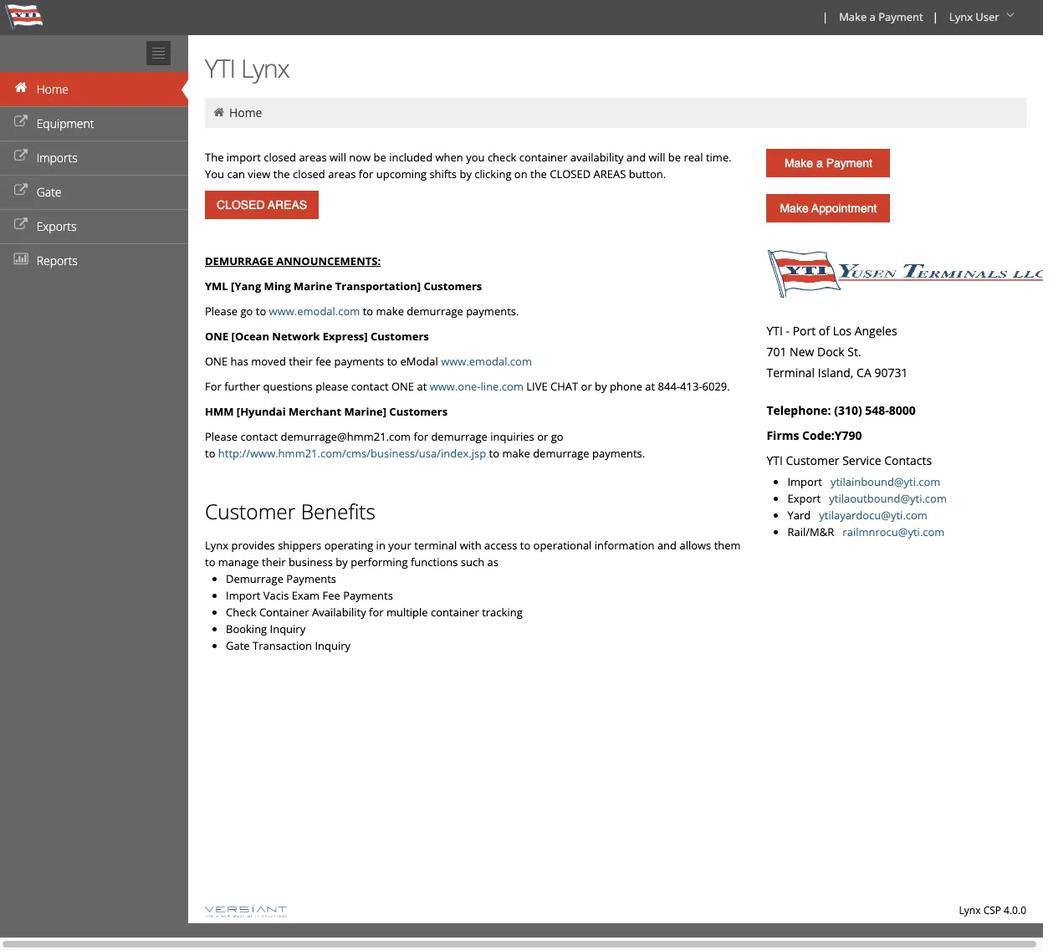 Task type: describe. For each thing, give the bounding box(es) containing it.
90731
[[875, 365, 908, 381]]

railmnrocu@yti.com link
[[843, 525, 945, 540]]

1 the from the left
[[273, 167, 290, 182]]

contact inside please contact demurrage@hmm21.com for demurrage inquiries or go to
[[241, 429, 278, 444]]

1 vertical spatial www.emodal.com
[[441, 354, 532, 369]]

yml
[[205, 279, 228, 294]]

1 vertical spatial customer
[[205, 498, 296, 526]]

2 the from the left
[[531, 167, 547, 182]]

1 vertical spatial payment
[[827, 156, 873, 170]]

you
[[466, 150, 485, 165]]

yti customer service contacts
[[767, 453, 932, 469]]

csp
[[984, 904, 1002, 918]]

for inside please contact demurrage@hmm21.com for demurrage inquiries or go to
[[414, 429, 428, 444]]

home image
[[13, 82, 29, 94]]

lynx user
[[950, 9, 1000, 24]]

1 vertical spatial by
[[595, 379, 607, 394]]

merchant
[[289, 404, 342, 419]]

demurrage announcements:
[[205, 254, 381, 269]]

demurrage inside please contact demurrage@hmm21.com for demurrage inquiries or go to
[[431, 429, 488, 444]]

1 horizontal spatial customer
[[786, 453, 840, 469]]

by inside the import closed areas will now be included when you check container availability and will be real time. you can view the closed areas for upcoming shifts by clicking on the closed areas button.
[[460, 167, 472, 182]]

view
[[248, 167, 271, 182]]

customer benefits
[[205, 498, 376, 526]]

0 horizontal spatial inquiry
[[270, 622, 306, 637]]

exports
[[37, 218, 77, 234]]

one for one has moved their fee payments to emodal www.emodal.com
[[205, 354, 228, 369]]

lynx for lynx provides shippers operating in your terminal with access to operational information and allows them to manage their business by performing functions such as demurrage payments import vacis exam fee payments check container availability for multiple container tracking booking inquiry gate transaction inquiry
[[205, 538, 229, 553]]

button.
[[629, 167, 666, 182]]

export
[[788, 491, 827, 506]]

the import closed areas will now be included when you check container availability and will be real time. you can view the closed areas for upcoming shifts by clicking on the closed areas button.
[[205, 150, 732, 182]]

0 horizontal spatial go
[[241, 304, 253, 319]]

[hyundai
[[237, 404, 286, 419]]

0 vertical spatial make
[[839, 9, 867, 24]]

transportation]
[[335, 279, 421, 294]]

1 horizontal spatial home
[[229, 105, 262, 121]]

dock
[[818, 344, 845, 360]]

tracking
[[482, 605, 523, 620]]

0 vertical spatial areas
[[299, 150, 327, 165]]

1 vertical spatial make
[[785, 156, 814, 170]]

to left 'manage'
[[205, 555, 215, 570]]

make appointment
[[780, 202, 877, 215]]

container
[[259, 605, 309, 620]]

gate link
[[0, 175, 188, 209]]

1 vertical spatial closed
[[293, 167, 325, 182]]

further
[[224, 379, 260, 394]]

closed
[[550, 167, 591, 182]]

telephone: (310) 548-8000
[[767, 403, 916, 418]]

lynx csp 4.0.0
[[960, 904, 1027, 918]]

with
[[460, 538, 482, 553]]

and inside the import closed areas will now be included when you check container availability and will be real time. you can view the closed areas for upcoming shifts by clicking on the closed areas button.
[[627, 150, 646, 165]]

island,
[[818, 365, 854, 381]]

availability
[[312, 605, 366, 620]]

1 horizontal spatial home link
[[229, 105, 262, 121]]

firms code:y790
[[767, 428, 862, 444]]

one [ocean network express] customers
[[205, 329, 429, 344]]

0 vertical spatial or
[[581, 379, 592, 394]]

2 | from the left
[[933, 9, 939, 24]]

413-
[[680, 379, 703, 394]]

and inside the lynx provides shippers operating in your terminal with access to operational information and allows them to manage their business by performing functions such as demurrage payments import vacis exam fee payments check container availability for multiple container tracking booking inquiry gate transaction inquiry
[[658, 538, 677, 553]]

your
[[388, 538, 412, 553]]

demurrage
[[226, 572, 284, 587]]

0 vertical spatial demurrage
[[407, 304, 463, 319]]

yti - port of los angeles 701 new dock st. terminal island, ca 90731
[[767, 323, 908, 381]]

0 vertical spatial closed
[[264, 150, 296, 165]]

demurrage@hmm21.com
[[281, 429, 411, 444]]

code:y790
[[803, 428, 862, 444]]

container inside the lynx provides shippers operating in your terminal with access to operational information and allows them to manage their business by performing functions such as demurrage payments import vacis exam fee payments check container availability for multiple container tracking booking inquiry gate transaction inquiry
[[431, 605, 479, 620]]

versiant image
[[205, 906, 287, 918]]

information
[[595, 538, 655, 553]]

0 vertical spatial home
[[37, 81, 69, 97]]

upcoming
[[376, 167, 427, 182]]

performing
[[351, 555, 408, 570]]

0 horizontal spatial www.emodal.com
[[269, 304, 360, 319]]

0 horizontal spatial make
[[376, 304, 404, 319]]

0 vertical spatial customers
[[424, 279, 482, 294]]

line.com
[[481, 379, 524, 394]]

ytilaoutbound@yti.com link
[[830, 491, 947, 506]]

real
[[684, 150, 703, 165]]

hmm
[[205, 404, 234, 419]]

clicking
[[475, 167, 512, 182]]

2 vertical spatial one
[[392, 379, 414, 394]]

transaction
[[253, 639, 312, 654]]

gate inside the lynx provides shippers operating in your terminal with access to operational information and allows them to manage their business by performing functions such as demurrage payments import vacis exam fee payments check container availability for multiple container tracking booking inquiry gate transaction inquiry
[[226, 639, 250, 654]]

please for please go to www.emodal.com to make demurrage payments.
[[205, 304, 238, 319]]

railmnrocu@yti.com
[[843, 525, 945, 540]]

1 vertical spatial payments
[[343, 588, 393, 603]]

reports link
[[0, 244, 188, 278]]

(310)
[[834, 403, 863, 418]]

availability
[[571, 150, 624, 165]]

moved
[[251, 354, 286, 369]]

has
[[231, 354, 248, 369]]

www.one-
[[430, 379, 481, 394]]

1 horizontal spatial payments.
[[592, 446, 645, 461]]

1 horizontal spatial make
[[502, 446, 530, 461]]

benefits
[[301, 498, 376, 526]]

lynx user link
[[942, 0, 1025, 35]]

1 | from the left
[[823, 9, 829, 24]]

import inside the lynx provides shippers operating in your terminal with access to operational information and allows them to manage their business by performing functions such as demurrage payments import vacis exam fee payments check container availability for multiple container tracking booking inquiry gate transaction inquiry
[[226, 588, 261, 603]]

0 horizontal spatial home link
[[0, 72, 188, 106]]

exam
[[292, 588, 320, 603]]

yard
[[788, 508, 817, 523]]

bar chart image
[[13, 254, 29, 265]]

los
[[833, 323, 852, 339]]

0 horizontal spatial a
[[817, 156, 823, 170]]

8000
[[889, 403, 916, 418]]

1 vertical spatial make a payment
[[785, 156, 873, 170]]

customers for hmm [hyundai merchant marine] customers
[[389, 404, 448, 419]]

their inside the lynx provides shippers operating in your terminal with access to operational information and allows them to manage their business by performing functions such as demurrage payments import vacis exam fee payments check container availability for multiple container tracking booking inquiry gate transaction inquiry
[[262, 555, 286, 570]]

emodal
[[400, 354, 438, 369]]

for further questions please contact one at www.one-line.com live chat or by phone at 844-413-6029.
[[205, 379, 730, 394]]

now
[[349, 150, 371, 165]]

844-
[[658, 379, 680, 394]]

2 be from the left
[[668, 150, 681, 165]]

as
[[487, 555, 499, 570]]

angle down image
[[1003, 9, 1019, 21]]

to down inquiries
[[489, 446, 500, 461]]

-
[[786, 323, 790, 339]]

http://www.hmm21.com/cms/business/usa/index.jsp
[[218, 446, 486, 461]]

2 at from the left
[[645, 379, 655, 394]]

service
[[843, 453, 882, 469]]

2 will from the left
[[649, 150, 666, 165]]

contacts
[[885, 453, 932, 469]]

2 vertical spatial demurrage
[[533, 446, 590, 461]]



Task type: vqa. For each thing, say whether or not it's contained in the screenshot.
reset
no



Task type: locate. For each thing, give the bounding box(es) containing it.
0 horizontal spatial by
[[336, 555, 348, 570]]

1 vertical spatial customers
[[371, 329, 429, 344]]

will up the button.
[[649, 150, 666, 165]]

0 vertical spatial their
[[289, 354, 313, 369]]

ytilayardocu@yti.com link
[[820, 508, 928, 523]]

home right home image
[[37, 81, 69, 97]]

1 vertical spatial contact
[[241, 429, 278, 444]]

yti down firms
[[767, 453, 783, 469]]

at left 844-
[[645, 379, 655, 394]]

phone
[[610, 379, 643, 394]]

new
[[790, 344, 815, 360]]

equipment
[[37, 115, 94, 131]]

0 horizontal spatial their
[[262, 555, 286, 570]]

www.emodal.com link
[[269, 304, 360, 319], [441, 354, 532, 369]]

1 horizontal spatial at
[[645, 379, 655, 394]]

functions
[[411, 555, 458, 570]]

external link image for imports
[[13, 151, 29, 162]]

one left [ocean
[[205, 329, 229, 344]]

0 vertical spatial one
[[205, 329, 229, 344]]

please go to www.emodal.com to make demurrage payments.
[[205, 304, 519, 319]]

|
[[823, 9, 829, 24], [933, 9, 939, 24]]

chat
[[551, 379, 578, 394]]

fee
[[316, 354, 331, 369]]

www.emodal.com link down marine
[[269, 304, 360, 319]]

import up check
[[226, 588, 261, 603]]

gate down booking
[[226, 639, 250, 654]]

1 horizontal spatial |
[[933, 9, 939, 24]]

or right inquiries
[[537, 429, 548, 444]]

by inside the lynx provides shippers operating in your terminal with access to operational information and allows them to manage their business by performing functions such as demurrage payments import vacis exam fee payments check container availability for multiple container tracking booking inquiry gate transaction inquiry
[[336, 555, 348, 570]]

1 horizontal spatial areas
[[328, 167, 356, 182]]

home
[[37, 81, 69, 97], [229, 105, 262, 121]]

www.emodal.com down marine
[[269, 304, 360, 319]]

0 horizontal spatial container
[[431, 605, 479, 620]]

please for please contact demurrage@hmm21.com for demurrage inquiries or go to
[[205, 429, 238, 444]]

payments down business on the bottom left
[[286, 572, 336, 587]]

for
[[205, 379, 222, 394]]

external link image inside exports link
[[13, 219, 29, 231]]

in
[[376, 538, 386, 553]]

1 horizontal spatial import
[[788, 474, 822, 490]]

demurrage up "http://www.hmm21.com/cms/business/usa/index.jsp to make demurrage payments."
[[431, 429, 488, 444]]

terminal
[[414, 538, 457, 553]]

1 be from the left
[[374, 150, 386, 165]]

exports link
[[0, 209, 188, 244]]

1 horizontal spatial be
[[668, 150, 681, 165]]

and up the button.
[[627, 150, 646, 165]]

one has moved their fee payments to emodal www.emodal.com
[[205, 354, 532, 369]]

terminal
[[767, 365, 815, 381]]

home image
[[212, 106, 226, 118]]

imports link
[[0, 141, 188, 175]]

payments.
[[466, 304, 519, 319], [592, 446, 645, 461]]

1 vertical spatial container
[[431, 605, 479, 620]]

payments. down phone
[[592, 446, 645, 461]]

go
[[241, 304, 253, 319], [551, 429, 564, 444]]

customer up provides
[[205, 498, 296, 526]]

marine
[[294, 279, 332, 294]]

0 horizontal spatial gate
[[37, 184, 62, 200]]

2 vertical spatial for
[[369, 605, 384, 620]]

to inside please contact demurrage@hmm21.com for demurrage inquiries or go to
[[205, 446, 215, 461]]

www.emodal.com up www.one-line.com link
[[441, 354, 532, 369]]

6029.
[[703, 379, 730, 394]]

0 vertical spatial for
[[359, 167, 374, 182]]

1 horizontal spatial or
[[581, 379, 592, 394]]

areas left now
[[299, 150, 327, 165]]

0 horizontal spatial the
[[273, 167, 290, 182]]

1 horizontal spatial a
[[870, 9, 876, 24]]

payments. up "line.com"
[[466, 304, 519, 319]]

ytilayardocu@yti.com
[[820, 508, 928, 523]]

one for one [ocean network express] customers
[[205, 329, 229, 344]]

[ocean
[[231, 329, 269, 344]]

0 vertical spatial payments
[[286, 572, 336, 587]]

http://www.hmm21.com/cms/business/usa/index.jsp to make demurrage payments.
[[218, 446, 645, 461]]

0 vertical spatial a
[[870, 9, 876, 24]]

1 horizontal spatial by
[[460, 167, 472, 182]]

yti for yti - port of los angeles 701 new dock st. terminal island, ca 90731
[[767, 323, 783, 339]]

home link right home icon
[[229, 105, 262, 121]]

external link image for gate
[[13, 185, 29, 197]]

0 horizontal spatial home
[[37, 81, 69, 97]]

0 vertical spatial import
[[788, 474, 822, 490]]

1 vertical spatial areas
[[328, 167, 356, 182]]

0 vertical spatial by
[[460, 167, 472, 182]]

for up "http://www.hmm21.com/cms/business/usa/index.jsp to make demurrage payments."
[[414, 429, 428, 444]]

port
[[793, 323, 816, 339]]

such
[[461, 555, 485, 570]]

one left has
[[205, 354, 228, 369]]

be left real
[[668, 150, 681, 165]]

customers up "http://www.hmm21.com/cms/business/usa/index.jsp to make demurrage payments."
[[389, 404, 448, 419]]

0 horizontal spatial payments.
[[466, 304, 519, 319]]

0 horizontal spatial payments
[[286, 572, 336, 587]]

contact down one has moved their fee payments to emodal www.emodal.com
[[351, 379, 389, 394]]

0 vertical spatial make a payment
[[839, 9, 924, 24]]

payment up the appointment
[[827, 156, 873, 170]]

1 vertical spatial go
[[551, 429, 564, 444]]

2 vertical spatial yti
[[767, 453, 783, 469]]

1 horizontal spatial their
[[289, 354, 313, 369]]

4.0.0
[[1004, 904, 1027, 918]]

customer down firms code:y790
[[786, 453, 840, 469]]

ytilainbound@yti.com
[[831, 474, 941, 490]]

1 vertical spatial one
[[205, 354, 228, 369]]

yti
[[205, 51, 235, 85], [767, 323, 783, 339], [767, 453, 783, 469]]

at down emodal
[[417, 379, 427, 394]]

0 vertical spatial contact
[[351, 379, 389, 394]]

please inside please contact demurrage@hmm21.com for demurrage inquiries or go to
[[205, 429, 238, 444]]

rail/m&r
[[788, 525, 840, 540]]

external link image for exports
[[13, 219, 29, 231]]

container left tracking
[[431, 605, 479, 620]]

1 vertical spatial payments.
[[592, 446, 645, 461]]

1 horizontal spatial payments
[[343, 588, 393, 603]]

make
[[376, 304, 404, 319], [502, 446, 530, 461]]

closed up "view"
[[264, 150, 296, 165]]

shippers
[[278, 538, 322, 553]]

2 external link image from the top
[[13, 151, 29, 162]]

demurrage down inquiries
[[533, 446, 590, 461]]

1 vertical spatial make a payment link
[[767, 149, 891, 177]]

contact down '[hyundai' at the top left of page
[[241, 429, 278, 444]]

container
[[520, 150, 568, 165], [431, 605, 479, 620]]

1 horizontal spatial contact
[[351, 379, 389, 394]]

demurrage up emodal
[[407, 304, 463, 319]]

1 horizontal spatial the
[[531, 167, 547, 182]]

allows
[[680, 538, 712, 553]]

for inside the lynx provides shippers operating in your terminal with access to operational information and allows them to manage their business by performing functions such as demurrage payments import vacis exam fee payments check container availability for multiple container tracking booking inquiry gate transaction inquiry
[[369, 605, 384, 620]]

fee
[[323, 588, 340, 603]]

express]
[[323, 329, 368, 344]]

lynx for lynx user
[[950, 9, 973, 24]]

or inside please contact demurrage@hmm21.com for demurrage inquiries or go to
[[537, 429, 548, 444]]

when
[[436, 150, 463, 165]]

one down emodal
[[392, 379, 414, 394]]

0 vertical spatial customer
[[786, 453, 840, 469]]

None submit
[[205, 191, 319, 219]]

go right inquiries
[[551, 429, 564, 444]]

home link
[[0, 72, 188, 106], [229, 105, 262, 121]]

vacis
[[263, 588, 289, 603]]

1 horizontal spatial and
[[658, 538, 677, 553]]

www.emodal.com link for one has moved their fee payments to emodal www.emodal.com
[[441, 354, 532, 369]]

www.emodal.com link up www.one-line.com link
[[441, 354, 532, 369]]

to down hmm
[[205, 446, 215, 461]]

ytilainbound@yti.com link
[[831, 474, 941, 490]]

0 horizontal spatial will
[[330, 150, 346, 165]]

external link image inside imports link
[[13, 151, 29, 162]]

0 horizontal spatial at
[[417, 379, 427, 394]]

by down operating
[[336, 555, 348, 570]]

www.one-line.com link
[[430, 379, 524, 394]]

1 horizontal spatial inquiry
[[315, 639, 351, 654]]

be right now
[[374, 150, 386, 165]]

lynx inside the lynx provides shippers operating in your terminal with access to operational information and allows them to manage their business by performing functions such as demurrage payments import vacis exam fee payments check container availability for multiple container tracking booking inquiry gate transaction inquiry
[[205, 538, 229, 553]]

customers for one [ocean network express] customers
[[371, 329, 429, 344]]

yti left - on the right top of page
[[767, 323, 783, 339]]

container up on
[[520, 150, 568, 165]]

areas down now
[[328, 167, 356, 182]]

make a payment
[[839, 9, 924, 24], [785, 156, 873, 170]]

the right "view"
[[273, 167, 290, 182]]

for left multiple
[[369, 605, 384, 620]]

0 vertical spatial and
[[627, 150, 646, 165]]

check
[[488, 150, 517, 165]]

areas
[[594, 167, 626, 182]]

questions
[[263, 379, 313, 394]]

ytilaoutbound@yti.com
[[830, 491, 947, 506]]

their left "fee"
[[289, 354, 313, 369]]

0 horizontal spatial import
[[226, 588, 261, 603]]

1 vertical spatial yti
[[767, 323, 783, 339]]

equipment link
[[0, 106, 188, 141]]

yti for yti customer service contacts
[[767, 453, 783, 469]]

1 vertical spatial www.emodal.com link
[[441, 354, 532, 369]]

container inside the import closed areas will now be included when you check container availability and will be real time. you can view the closed areas for upcoming shifts by clicking on the closed areas button.
[[520, 150, 568, 165]]

1 horizontal spatial www.emodal.com link
[[441, 354, 532, 369]]

0 vertical spatial yti
[[205, 51, 235, 85]]

import up export
[[788, 474, 822, 490]]

1 vertical spatial or
[[537, 429, 548, 444]]

yti up home icon
[[205, 51, 235, 85]]

0 vertical spatial make a payment link
[[832, 0, 929, 35]]

0 vertical spatial gate
[[37, 184, 62, 200]]

please down hmm
[[205, 429, 238, 444]]

http://www.hmm21.com/cms/business/usa/index.jsp link
[[218, 446, 486, 461]]

0 horizontal spatial www.emodal.com link
[[269, 304, 360, 319]]

yti for yti lynx
[[205, 51, 235, 85]]

0 horizontal spatial be
[[374, 150, 386, 165]]

yml [yang ming marine transportation] customers
[[205, 279, 482, 294]]

lynx
[[950, 9, 973, 24], [241, 51, 289, 85], [205, 538, 229, 553], [960, 904, 981, 918]]

payment
[[879, 9, 924, 24], [827, 156, 873, 170]]

1 vertical spatial gate
[[226, 639, 250, 654]]

appointment
[[812, 202, 877, 215]]

demurrage
[[205, 254, 274, 269]]

hmm [hyundai merchant marine] customers
[[205, 404, 448, 419]]

701
[[767, 344, 787, 360]]

0 vertical spatial go
[[241, 304, 253, 319]]

closed right "view"
[[293, 167, 325, 182]]

please down yml
[[205, 304, 238, 319]]

imports
[[37, 150, 78, 166]]

2 vertical spatial make
[[780, 202, 809, 215]]

1 vertical spatial make
[[502, 446, 530, 461]]

0 vertical spatial payments.
[[466, 304, 519, 319]]

1 vertical spatial demurrage
[[431, 429, 488, 444]]

go inside please contact demurrage@hmm21.com for demurrage inquiries or go to
[[551, 429, 564, 444]]

check
[[226, 605, 257, 620]]

1 horizontal spatial go
[[551, 429, 564, 444]]

1 horizontal spatial will
[[649, 150, 666, 165]]

1 vertical spatial inquiry
[[315, 639, 351, 654]]

the
[[205, 150, 224, 165]]

the right on
[[531, 167, 547, 182]]

payments
[[286, 572, 336, 587], [343, 588, 393, 603]]

inquiry down container
[[270, 622, 306, 637]]

import ytilainbound@yti.com
[[788, 474, 941, 490]]

external link image inside 'gate' link
[[13, 185, 29, 197]]

to up [ocean
[[256, 304, 266, 319]]

to right access
[[520, 538, 531, 553]]

www.emodal.com link for to make demurrage payments.
[[269, 304, 360, 319]]

or right chat
[[581, 379, 592, 394]]

by down you
[[460, 167, 472, 182]]

1 will from the left
[[330, 150, 346, 165]]

and
[[627, 150, 646, 165], [658, 538, 677, 553]]

1 vertical spatial their
[[262, 555, 286, 570]]

external link image
[[13, 116, 29, 128], [13, 151, 29, 162], [13, 185, 29, 197], [13, 219, 29, 231]]

and left allows
[[658, 538, 677, 553]]

home link up equipment
[[0, 72, 188, 106]]

make down inquiries
[[502, 446, 530, 461]]

customer
[[786, 453, 840, 469], [205, 498, 296, 526]]

0 horizontal spatial payment
[[827, 156, 873, 170]]

3 external link image from the top
[[13, 185, 29, 197]]

gate
[[37, 184, 62, 200], [226, 639, 250, 654]]

please
[[205, 304, 238, 319], [205, 429, 238, 444]]

lynx for lynx csp 4.0.0
[[960, 904, 981, 918]]

1 horizontal spatial container
[[520, 150, 568, 165]]

2 please from the top
[[205, 429, 238, 444]]

2 vertical spatial by
[[336, 555, 348, 570]]

0 vertical spatial payment
[[879, 9, 924, 24]]

go down [yang
[[241, 304, 253, 319]]

live
[[527, 379, 548, 394]]

will left now
[[330, 150, 346, 165]]

0 vertical spatial www.emodal.com
[[269, 304, 360, 319]]

included
[[389, 150, 433, 165]]

1 vertical spatial a
[[817, 156, 823, 170]]

external link image inside equipment link
[[13, 116, 29, 128]]

customers right the transportation]
[[424, 279, 482, 294]]

multiple
[[387, 605, 428, 620]]

for inside the import closed areas will now be included when you check container availability and will be real time. you can view the closed areas for upcoming shifts by clicking on the closed areas button.
[[359, 167, 374, 182]]

by left phone
[[595, 379, 607, 394]]

make inside 'link'
[[780, 202, 809, 215]]

home right home icon
[[229, 105, 262, 121]]

customers up emodal
[[371, 329, 429, 344]]

0 horizontal spatial or
[[537, 429, 548, 444]]

1 at from the left
[[417, 379, 427, 394]]

0 horizontal spatial customer
[[205, 498, 296, 526]]

1 vertical spatial and
[[658, 538, 677, 553]]

please
[[316, 379, 348, 394]]

their up demurrage at the left of the page
[[262, 555, 286, 570]]

to down the transportation]
[[363, 304, 373, 319]]

gate up exports
[[37, 184, 62, 200]]

0 horizontal spatial areas
[[299, 150, 327, 165]]

external link image for equipment
[[13, 116, 29, 128]]

ca
[[857, 365, 872, 381]]

payment left lynx user on the top right of the page
[[879, 9, 924, 24]]

make appointment link
[[767, 194, 891, 223]]

1 please from the top
[[205, 304, 238, 319]]

payments up availability
[[343, 588, 393, 603]]

provides
[[231, 538, 275, 553]]

0 vertical spatial inquiry
[[270, 622, 306, 637]]

payments
[[334, 354, 384, 369]]

1 horizontal spatial payment
[[879, 9, 924, 24]]

to left emodal
[[387, 354, 398, 369]]

make down the transportation]
[[376, 304, 404, 319]]

be
[[374, 150, 386, 165], [668, 150, 681, 165]]

0 vertical spatial www.emodal.com link
[[269, 304, 360, 319]]

demurrage
[[407, 304, 463, 319], [431, 429, 488, 444], [533, 446, 590, 461]]

4 external link image from the top
[[13, 219, 29, 231]]

marine]
[[344, 404, 387, 419]]

can
[[227, 167, 245, 182]]

inquiry down availability
[[315, 639, 351, 654]]

for down now
[[359, 167, 374, 182]]

1 external link image from the top
[[13, 116, 29, 128]]

yti inside yti - port of los angeles 701 new dock st. terminal island, ca 90731
[[767, 323, 783, 339]]

firms
[[767, 428, 800, 444]]



